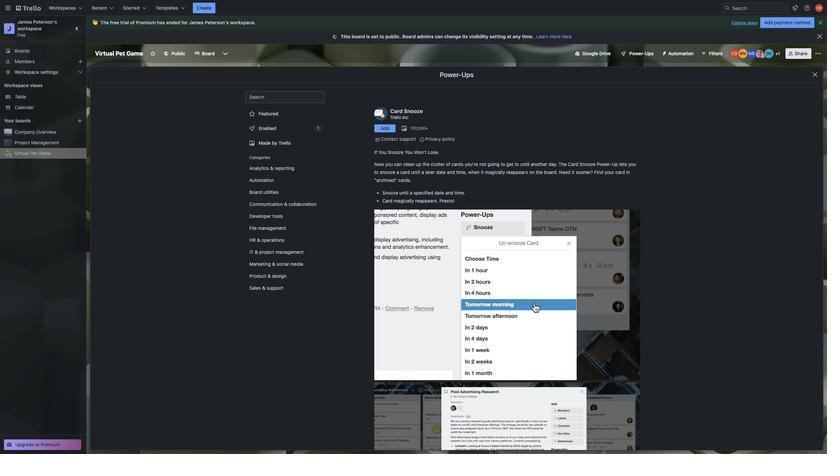 Task type: vqa. For each thing, say whether or not it's contained in the screenshot.
Public
yes



Task type: locate. For each thing, give the bounding box(es) containing it.
management down hr & operations link
[[276, 249, 304, 255]]

1 vertical spatial power-
[[440, 71, 462, 79]]

trello inside the card snooze trello inc
[[390, 114, 401, 120]]

card up need
[[568, 161, 579, 167]]

1 screenshot image from the top
[[375, 210, 641, 380]]

the right 👋
[[100, 20, 109, 25]]

0 horizontal spatial add
[[381, 125, 390, 131]]

1 horizontal spatial premium
[[136, 20, 156, 25]]

1 vertical spatial time.
[[455, 190, 466, 196]]

0 vertical spatial virtual
[[95, 50, 114, 57]]

can left clean
[[394, 161, 402, 167]]

& for it
[[255, 249, 258, 255]]

any
[[513, 34, 521, 39]]

management up operations
[[258, 225, 286, 231]]

a inside snooze until a specified date and time. card magically reappears. presto!
[[410, 190, 413, 196]]

0 vertical spatial workspace
[[230, 20, 254, 25]]

& for communication
[[284, 201, 288, 207]]

1 horizontal spatial the
[[536, 169, 543, 175]]

overview
[[36, 129, 56, 135]]

0 horizontal spatial ups
[[462, 71, 474, 79]]

pet down project management
[[30, 150, 37, 156]]

1 horizontal spatial +
[[776, 51, 779, 56]]

0 horizontal spatial you
[[379, 149, 387, 155]]

workspace for workspace views
[[4, 83, 29, 88]]

game left star or unstar board "image"
[[127, 50, 143, 57]]

2 you from the left
[[629, 161, 637, 167]]

you up in
[[629, 161, 637, 167]]

0 horizontal spatial card
[[401, 169, 410, 175]]

1 vertical spatial of
[[446, 161, 451, 167]]

workspace for workspace settings
[[15, 69, 39, 75]]

virtual pet game down free
[[95, 50, 143, 57]]

1 it from the left
[[481, 169, 484, 175]]

0 horizontal spatial you
[[385, 161, 393, 167]]

can inside now you can clean up the clutter of cards you're not going to get to until another day. the card snooze power-up lets you to snooze a card until a later date and time, when it magically reappears on the board.  need it sooner? find your card in "archived" cards.
[[394, 161, 402, 167]]

0 vertical spatial of
[[130, 20, 135, 25]]

0 vertical spatial power-
[[630, 51, 646, 56]]

peterson's down back to home image
[[33, 19, 57, 25]]

the right up at the right top of the page
[[423, 161, 430, 167]]

2 screenshot image from the top
[[375, 383, 641, 454]]

snooze down "archived"
[[383, 190, 399, 196]]

0 vertical spatial trello
[[390, 114, 401, 120]]

workspace down members
[[15, 69, 39, 75]]

recent button
[[88, 3, 118, 13]]

& for product
[[268, 273, 271, 279]]

categories
[[250, 155, 271, 160]]

screenshot image
[[375, 210, 641, 380], [375, 383, 641, 454]]

of
[[130, 20, 135, 25], [446, 161, 451, 167]]

it
[[481, 169, 484, 175], [572, 169, 575, 175]]

privacy
[[426, 136, 441, 142]]

the
[[100, 20, 109, 25], [559, 161, 567, 167]]

sm image down 100,000 +
[[419, 136, 426, 143]]

snooze up sooner?
[[580, 161, 596, 167]]

time.
[[522, 34, 534, 39], [455, 190, 466, 196]]

1 horizontal spatial power-ups
[[630, 51, 654, 56]]

0 horizontal spatial sm image
[[332, 34, 341, 40]]

0 horizontal spatial it
[[481, 169, 484, 175]]

james right for on the top left of the page
[[189, 20, 204, 25]]

1 horizontal spatial game
[[127, 50, 143, 57]]

2 you from the left
[[405, 149, 413, 155]]

sales
[[250, 285, 261, 291]]

1 vertical spatial workspace
[[17, 26, 42, 31]]

1 horizontal spatial virtual
[[95, 50, 114, 57]]

0 vertical spatial screenshot image
[[375, 210, 641, 380]]

1 you from the left
[[385, 161, 393, 167]]

automation left filters button
[[669, 51, 694, 56]]

1 horizontal spatial power-
[[597, 161, 612, 167]]

lets
[[620, 161, 628, 167]]

sm image for automation
[[660, 48, 669, 58]]

peterson's
[[33, 19, 57, 25], [205, 20, 229, 25]]

virtual pet game down project management
[[15, 150, 51, 156]]

trello for snooze
[[390, 114, 401, 120]]

back to home image
[[16, 3, 41, 13]]

board link
[[191, 48, 219, 59]]

0 vertical spatial board
[[403, 34, 416, 39]]

1 vertical spatial board
[[202, 51, 215, 56]]

snooze up inc
[[404, 108, 423, 114]]

support
[[400, 136, 416, 142], [267, 285, 284, 291]]

can right admins
[[435, 34, 443, 39]]

magically inside snooze until a specified date and time. card magically reappears. presto!
[[394, 198, 414, 204]]

1 horizontal spatial peterson's
[[205, 20, 229, 25]]

1 vertical spatial trello
[[279, 140, 291, 146]]

social
[[277, 261, 289, 267]]

& right sales
[[262, 285, 266, 291]]

0 vertical spatial power-ups
[[630, 51, 654, 56]]

a left later on the top right of the page
[[422, 169, 424, 175]]

open information menu image
[[804, 5, 811, 11]]

1 horizontal spatial time.
[[522, 34, 534, 39]]

presto!
[[440, 198, 455, 204]]

upgrade
[[15, 442, 34, 447]]

sm image
[[332, 34, 341, 40], [660, 48, 669, 58], [419, 136, 426, 143]]

virtual pet game inside 'board name' text box
[[95, 50, 143, 57]]

1 card from the left
[[401, 169, 410, 175]]

& down 'board utilities' link
[[284, 201, 288, 207]]

add inside button
[[765, 20, 774, 25]]

workspaces button
[[45, 3, 87, 13]]

wave image
[[92, 20, 98, 26]]

0 horizontal spatial of
[[130, 20, 135, 25]]

1 horizontal spatial magically
[[485, 169, 506, 175]]

1 horizontal spatial pet
[[116, 50, 125, 57]]

gary orlando (garyorlando) image
[[747, 49, 757, 58]]

add up contact
[[381, 125, 390, 131]]

2 horizontal spatial until
[[521, 161, 530, 167]]

automation inside button
[[669, 51, 694, 56]]

& right analytics
[[270, 165, 274, 171]]

0 notifications image
[[792, 4, 800, 12]]

pet down trial
[[116, 50, 125, 57]]

communication & collaboration link
[[246, 199, 325, 210]]

company
[[15, 129, 35, 135]]

0 horizontal spatial james
[[17, 19, 32, 25]]

add payment method
[[765, 20, 811, 25]]

0 horizontal spatial a
[[397, 169, 399, 175]]

0 horizontal spatial 1
[[318, 126, 319, 131]]

file management
[[250, 225, 286, 231]]

hr & operations link
[[246, 235, 325, 246]]

the up need
[[559, 161, 567, 167]]

1 vertical spatial power-ups
[[440, 71, 474, 79]]

until up the on
[[521, 161, 530, 167]]

0 vertical spatial automation
[[669, 51, 694, 56]]

board.
[[544, 169, 558, 175]]

of left cards
[[446, 161, 451, 167]]

1 horizontal spatial you
[[629, 161, 637, 167]]

automation button
[[660, 48, 698, 59]]

0 horizontal spatial the
[[100, 20, 109, 25]]

up
[[416, 161, 422, 167]]

1 vertical spatial 1
[[318, 126, 319, 131]]

1 vertical spatial pet
[[30, 150, 37, 156]]

developer tools
[[250, 213, 283, 219]]

1 horizontal spatial until
[[411, 169, 421, 175]]

to inside upgrade to premium link
[[35, 442, 40, 447]]

the inside now you can clean up the clutter of cards you're not going to get to until another day. the card snooze power-up lets you to snooze a card until a later date and time, when it magically reappears on the board.  need it sooner? find your card in "archived" cards.
[[559, 161, 567, 167]]

sm image right "power-ups" button
[[660, 48, 669, 58]]

1 horizontal spatial workspace
[[230, 20, 254, 25]]

google
[[583, 51, 599, 56]]

workspace inside dropdown button
[[15, 69, 39, 75]]

0 horizontal spatial until
[[400, 190, 409, 196]]

sm image inside automation button
[[660, 48, 669, 58]]

2 horizontal spatial sm image
[[660, 48, 669, 58]]

0 horizontal spatial can
[[394, 161, 402, 167]]

add for add payment method
[[765, 20, 774, 25]]

0 horizontal spatial time.
[[455, 190, 466, 196]]

1 horizontal spatial a
[[410, 190, 413, 196]]

support down design
[[267, 285, 284, 291]]

1 horizontal spatial ups
[[646, 51, 654, 56]]

1 vertical spatial the
[[559, 161, 567, 167]]

and down cards
[[447, 169, 455, 175]]

sm image for this board is set to public. board admins can change its visibility setting at any time.
[[332, 34, 341, 40]]

0 vertical spatial the
[[423, 161, 430, 167]]

0 vertical spatial the
[[100, 20, 109, 25]]

trello inside made by trello link
[[279, 140, 291, 146]]

👋 the free trial of premium has ended for james peterson's workspace .
[[92, 20, 256, 25]]

peterson's down the create button
[[205, 20, 229, 25]]

and up presto!
[[446, 190, 454, 196]]

0 vertical spatial sm image
[[332, 34, 341, 40]]

banner
[[87, 16, 828, 29]]

+
[[776, 51, 779, 56], [426, 126, 428, 131]]

1 vertical spatial sm image
[[660, 48, 669, 58]]

virtual pet game link
[[15, 150, 83, 157]]

0 vertical spatial can
[[435, 34, 443, 39]]

0 horizontal spatial power-ups
[[440, 71, 474, 79]]

explore plans
[[732, 20, 758, 25]]

peterson's inside james peterson's workspace free
[[33, 19, 57, 25]]

in
[[627, 169, 631, 175]]

your boards with 3 items element
[[4, 117, 67, 125]]

1 horizontal spatial of
[[446, 161, 451, 167]]

share
[[795, 51, 808, 56]]

find
[[595, 169, 604, 175]]

more
[[550, 34, 561, 39]]

& inside 'link'
[[272, 261, 275, 267]]

board inside "link"
[[202, 51, 215, 56]]

0 vertical spatial virtual pet game
[[95, 50, 143, 57]]

date down clutter
[[437, 169, 446, 175]]

+ right jeremy miller (jeremymiller198) icon
[[776, 51, 779, 56]]

until down up at the right top of the page
[[411, 169, 421, 175]]

0 vertical spatial premium
[[136, 20, 156, 25]]

add button
[[375, 124, 396, 132]]

it down not
[[481, 169, 484, 175]]

time. right any
[[522, 34, 534, 39]]

set
[[372, 34, 379, 39]]

trello right by in the top of the page
[[279, 140, 291, 146]]

this member is an admin of this board. image
[[762, 55, 765, 58]]

2 horizontal spatial power-
[[630, 51, 646, 56]]

0 horizontal spatial magically
[[394, 198, 414, 204]]

0 vertical spatial magically
[[485, 169, 506, 175]]

snooze inside snooze until a specified date and time. card magically reappears. presto!
[[383, 190, 399, 196]]

a right "snooze" at the top of page
[[397, 169, 399, 175]]

drive
[[600, 51, 611, 56]]

& for hr
[[257, 237, 260, 243]]

0 horizontal spatial automation
[[250, 177, 274, 183]]

board for board utilities
[[250, 189, 262, 195]]

power-
[[630, 51, 646, 56], [440, 71, 462, 79], [597, 161, 612, 167]]

1 horizontal spatial automation
[[669, 51, 694, 56]]

& left social
[[272, 261, 275, 267]]

0 horizontal spatial board
[[202, 51, 215, 56]]

add
[[765, 20, 774, 25], [381, 125, 390, 131]]

virtual
[[95, 50, 114, 57], [15, 150, 29, 156]]

it right need
[[572, 169, 575, 175]]

1 vertical spatial add
[[381, 125, 390, 131]]

+ up privacy
[[426, 126, 428, 131]]

a left specified
[[410, 190, 413, 196]]

1 vertical spatial automation
[[250, 177, 274, 183]]

Board name text field
[[92, 48, 146, 59]]

you up "snooze" at the top of page
[[385, 161, 393, 167]]

trello for by
[[279, 140, 291, 146]]

board utilities
[[250, 189, 279, 195]]

board left customize views image
[[202, 51, 215, 56]]

magically down cards.
[[394, 198, 414, 204]]

automation up board utilities
[[250, 177, 274, 183]]

it & project management link
[[246, 247, 325, 258]]

0 horizontal spatial trello
[[279, 140, 291, 146]]

1
[[779, 51, 781, 56], [318, 126, 319, 131]]

& right it
[[255, 249, 258, 255]]

& left design
[[268, 273, 271, 279]]

date inside snooze until a specified date and time. card magically reappears. presto!
[[435, 190, 444, 196]]

1 vertical spatial support
[[267, 285, 284, 291]]

card snooze trello inc
[[390, 108, 423, 120]]

add left the 'payment'
[[765, 20, 774, 25]]

board for board
[[202, 51, 215, 56]]

workspace up table
[[4, 83, 29, 88]]

james peterson (jamespeterson93) image
[[756, 49, 765, 58]]

0 vertical spatial and
[[447, 169, 455, 175]]

james peterson's workspace free
[[17, 19, 58, 38]]

christina overa (christinaovera) image
[[816, 4, 824, 12]]

you right if
[[379, 149, 387, 155]]

add inside button
[[381, 125, 390, 131]]

a
[[397, 169, 399, 175], [422, 169, 424, 175], [410, 190, 413, 196]]

premium right upgrade
[[41, 442, 60, 447]]

premium left has
[[136, 20, 156, 25]]

made by trello
[[259, 140, 291, 146]]

google drive icon image
[[576, 51, 580, 56]]

0 horizontal spatial support
[[267, 285, 284, 291]]

card up inc
[[391, 108, 403, 114]]

your
[[4, 118, 14, 123]]

support up if you snooze you won't lose. at the top of page
[[400, 136, 416, 142]]

you left the won't in the right top of the page
[[405, 149, 413, 155]]

Search field
[[731, 3, 789, 13]]

j
[[7, 25, 11, 32]]

up
[[612, 161, 619, 167]]

of inside now you can clean up the clutter of cards you're not going to get to until another day. the card snooze power-up lets you to snooze a card until a later date and time, when it magically reappears on the board.  need it sooner? find your card in "archived" cards.
[[446, 161, 451, 167]]

power-ups inside button
[[630, 51, 654, 56]]

james up free
[[17, 19, 32, 25]]

& right hr
[[257, 237, 260, 243]]

sm image left board
[[332, 34, 341, 40]]

virtual down project at top
[[15, 150, 29, 156]]

show menu image
[[815, 50, 822, 57]]

settings
[[40, 69, 58, 75]]

you
[[379, 149, 387, 155], [405, 149, 413, 155]]

1 vertical spatial date
[[435, 190, 444, 196]]

board
[[352, 34, 365, 39]]

privacy policy link
[[426, 136, 455, 142]]

& for analytics
[[270, 165, 274, 171]]

2 vertical spatial card
[[383, 198, 393, 204]]

1 horizontal spatial sm image
[[419, 136, 426, 143]]

marketing
[[250, 261, 271, 267]]

0 horizontal spatial premium
[[41, 442, 60, 447]]

primary element
[[0, 0, 828, 16]]

snooze inside the card snooze trello inc
[[404, 108, 423, 114]]

the right the on
[[536, 169, 543, 175]]

product
[[250, 273, 267, 279]]

0 horizontal spatial +
[[426, 126, 428, 131]]

0 vertical spatial pet
[[116, 50, 125, 57]]

until inside snooze until a specified date and time. card magically reappears. presto!
[[400, 190, 409, 196]]

sm image
[[375, 136, 381, 143]]

and inside now you can clean up the clutter of cards you're not going to get to until another day. the card snooze power-up lets you to snooze a card until a later date and time, when it magically reappears on the board.  need it sooner? find your card in "archived" cards.
[[447, 169, 455, 175]]

jeremy miller (jeremymiller198) image
[[765, 49, 774, 58]]

game down 'management'
[[38, 150, 51, 156]]

2 horizontal spatial board
[[403, 34, 416, 39]]

magically inside now you can clean up the clutter of cards you're not going to get to until another day. the card snooze power-up lets you to snooze a card until a later date and time, when it magically reappears on the board.  need it sooner? find your card in "archived" cards.
[[485, 169, 506, 175]]

workspace settings
[[15, 69, 58, 75]]

analytics
[[250, 165, 269, 171]]

1 you from the left
[[379, 149, 387, 155]]

card down "archived"
[[383, 198, 393, 204]]

1 vertical spatial virtual
[[15, 150, 29, 156]]

time. up presto!
[[455, 190, 466, 196]]

trello left inc
[[390, 114, 401, 120]]

to right upgrade
[[35, 442, 40, 447]]

card up cards.
[[401, 169, 410, 175]]

2 vertical spatial board
[[250, 189, 262, 195]]

james inside james peterson's workspace free
[[17, 19, 32, 25]]

power-ups
[[630, 51, 654, 56], [440, 71, 474, 79]]

0 vertical spatial card
[[391, 108, 403, 114]]

at
[[507, 34, 512, 39]]

method
[[795, 20, 811, 25]]

operations
[[262, 237, 285, 243]]

management
[[258, 225, 286, 231], [276, 249, 304, 255]]

virtual pet game
[[95, 50, 143, 57], [15, 150, 51, 156]]

of right trial
[[130, 20, 135, 25]]

virtual down wave image
[[95, 50, 114, 57]]

board left utilities on the top left
[[250, 189, 262, 195]]

workspace inside james peterson's workspace free
[[17, 26, 42, 31]]

snooze
[[404, 108, 423, 114], [388, 149, 404, 155], [580, 161, 596, 167], [383, 190, 399, 196]]

another
[[531, 161, 548, 167]]

to right set
[[380, 34, 385, 39]]

1 vertical spatial screenshot image
[[375, 383, 641, 454]]

2 vertical spatial until
[[400, 190, 409, 196]]

until down cards.
[[400, 190, 409, 196]]

automation
[[669, 51, 694, 56], [250, 177, 274, 183]]

0 vertical spatial workspace
[[15, 69, 39, 75]]

& for marketing
[[272, 261, 275, 267]]

0 vertical spatial +
[[776, 51, 779, 56]]

magically down going
[[485, 169, 506, 175]]

card left in
[[616, 169, 625, 175]]

cards.
[[399, 177, 412, 183]]

0 vertical spatial game
[[127, 50, 143, 57]]

date up presto!
[[435, 190, 444, 196]]

of inside banner
[[130, 20, 135, 25]]

featured link
[[246, 107, 325, 120]]

media
[[290, 261, 303, 267]]

google drive button
[[572, 48, 615, 59]]

1 horizontal spatial can
[[435, 34, 443, 39]]

board right 'public.'
[[403, 34, 416, 39]]

& for sales
[[262, 285, 266, 291]]



Task type: describe. For each thing, give the bounding box(es) containing it.
table link
[[15, 93, 83, 100]]

project
[[15, 140, 30, 145]]

your boards
[[4, 118, 31, 123]]

boards link
[[0, 46, 87, 56]]

marketing & social media link
[[246, 259, 325, 269]]

ben nelson (bennelson96) image
[[739, 49, 748, 58]]

by
[[272, 140, 278, 146]]

explore plans button
[[732, 19, 758, 27]]

add payment method button
[[761, 17, 815, 28]]

1 vertical spatial the
[[536, 169, 543, 175]]

reappears.
[[416, 198, 439, 204]]

developer tools link
[[246, 211, 325, 222]]

christina overa (christinaovera) image
[[730, 49, 739, 58]]

card inside the card snooze trello inc
[[391, 108, 403, 114]]

2 vertical spatial sm image
[[419, 136, 426, 143]]

add for add
[[381, 125, 390, 131]]

date inside now you can clean up the clutter of cards you're not going to get to until another day. the card snooze power-up lets you to snooze a card until a later date and time, when it magically reappears on the board.  need it sooner? find your card in "archived" cards.
[[437, 169, 446, 175]]

0 vertical spatial 1
[[779, 51, 781, 56]]

game inside 'board name' text box
[[127, 50, 143, 57]]

time. inside snooze until a specified date and time. card magically reappears. presto!
[[455, 190, 466, 196]]

communication & collaboration
[[250, 201, 317, 207]]

Search text field
[[246, 91, 325, 103]]

table
[[15, 94, 26, 99]]

it & project management
[[250, 249, 304, 255]]

banner containing 👋
[[87, 16, 828, 29]]

now
[[375, 161, 384, 167]]

2 it from the left
[[572, 169, 575, 175]]

management
[[31, 140, 59, 145]]

contact
[[381, 136, 398, 142]]

clean
[[403, 161, 415, 167]]

to left get
[[501, 161, 506, 167]]

need
[[560, 169, 571, 175]]

to right get
[[515, 161, 520, 167]]

made by trello link
[[246, 136, 325, 150]]

inc
[[403, 114, 409, 120]]

workspace settings button
[[0, 67, 87, 78]]

get
[[507, 161, 514, 167]]

pet inside 'board name' text box
[[116, 50, 125, 57]]

👋
[[92, 20, 98, 25]]

reappears
[[507, 169, 528, 175]]

cards
[[452, 161, 464, 167]]

snooze until a specified date and time. card magically reappears. presto!
[[383, 190, 466, 204]]

change
[[445, 34, 461, 39]]

project management link
[[15, 139, 83, 146]]

you're
[[465, 161, 478, 167]]

100,000 +
[[411, 126, 428, 131]]

1 vertical spatial ups
[[462, 71, 474, 79]]

customize views image
[[222, 50, 229, 57]]

board utilities link
[[246, 187, 325, 198]]

hr & operations
[[250, 237, 285, 243]]

1 vertical spatial management
[[276, 249, 304, 255]]

product & design link
[[246, 271, 325, 281]]

company overview link
[[15, 129, 83, 135]]

1 horizontal spatial support
[[400, 136, 416, 142]]

add board image
[[77, 118, 83, 123]]

workspace navigation collapse icon image
[[73, 24, 82, 33]]

0 vertical spatial management
[[258, 225, 286, 231]]

your
[[605, 169, 615, 175]]

when
[[469, 169, 480, 175]]

1 horizontal spatial james
[[189, 20, 204, 25]]

0 vertical spatial until
[[521, 161, 530, 167]]

card inside now you can clean up the clutter of cards you're not going to get to until another day. the card snooze power-up lets you to snooze a card until a later date and time, when it magically reappears on the board.  need it sooner? find your card in "archived" cards.
[[568, 161, 579, 167]]

.
[[254, 20, 256, 25]]

communication
[[250, 201, 283, 207]]

1 vertical spatial premium
[[41, 442, 60, 447]]

j link
[[4, 23, 15, 34]]

automation link
[[246, 175, 325, 186]]

google drive
[[583, 51, 611, 56]]

the inside banner
[[100, 20, 109, 25]]

workspaces
[[49, 5, 76, 11]]

product & design
[[250, 273, 287, 279]]

card inside snooze until a specified date and time. card magically reappears. presto!
[[383, 198, 393, 204]]

100,000
[[411, 126, 426, 131]]

project
[[259, 249, 275, 255]]

power-ups button
[[617, 48, 658, 59]]

here
[[562, 34, 572, 39]]

free
[[17, 33, 26, 38]]

file management link
[[246, 223, 325, 234]]

tools
[[273, 213, 283, 219]]

plans
[[748, 20, 758, 25]]

hr
[[250, 237, 256, 243]]

2 horizontal spatial a
[[422, 169, 424, 175]]

and inside snooze until a specified date and time. card magically reappears. presto!
[[446, 190, 454, 196]]

is
[[366, 34, 370, 39]]

ups inside button
[[646, 51, 654, 56]]

star or unstar board image
[[150, 51, 156, 56]]

this board is set to public. board admins can change its visibility setting at any time. learn more here
[[341, 34, 572, 39]]

to down now
[[375, 169, 379, 175]]

2 card from the left
[[616, 169, 625, 175]]

james peterson's workspace link
[[17, 19, 58, 31]]

company overview
[[15, 129, 56, 135]]

members
[[15, 59, 35, 64]]

has
[[157, 20, 165, 25]]

0 horizontal spatial game
[[38, 150, 51, 156]]

0 vertical spatial time.
[[522, 34, 534, 39]]

made
[[259, 140, 271, 146]]

+ 1
[[776, 51, 781, 56]]

calendar
[[15, 104, 34, 110]]

0 horizontal spatial power-
[[440, 71, 462, 79]]

learn
[[537, 34, 549, 39]]

0 horizontal spatial virtual
[[15, 150, 29, 156]]

ended
[[166, 20, 180, 25]]

sooner?
[[576, 169, 594, 175]]

starred
[[123, 5, 140, 11]]

utilities
[[263, 189, 279, 195]]

search image
[[725, 5, 731, 11]]

upgrade to premium
[[15, 442, 60, 447]]

filters
[[710, 51, 723, 56]]

analytics & reporting link
[[246, 163, 325, 174]]

power- inside now you can clean up the clutter of cards you're not going to get to until another day. the card snooze power-up lets you to snooze a card until a later date and time, when it magically reappears on the board.  need it sooner? find your card in "archived" cards.
[[597, 161, 612, 167]]

snooze inside now you can clean up the clutter of cards you're not going to get to until another day. the card snooze power-up lets you to snooze a card until a later date and time, when it magically reappears on the board.  need it sooner? find your card in "archived" cards.
[[580, 161, 596, 167]]

0 horizontal spatial virtual pet game
[[15, 150, 51, 156]]

snooze down contact support link
[[388, 149, 404, 155]]

calendar link
[[15, 104, 83, 111]]

power- inside button
[[630, 51, 646, 56]]

contact support link
[[381, 136, 416, 142]]

day.
[[549, 161, 558, 167]]

trial
[[120, 20, 129, 25]]

visibility
[[469, 34, 489, 39]]

public
[[172, 51, 185, 56]]

0 horizontal spatial the
[[423, 161, 430, 167]]

virtual inside 'board name' text box
[[95, 50, 114, 57]]

templates
[[156, 5, 178, 11]]

1 vertical spatial +
[[426, 126, 428, 131]]

going
[[488, 161, 500, 167]]

learn more here link
[[534, 34, 572, 39]]



